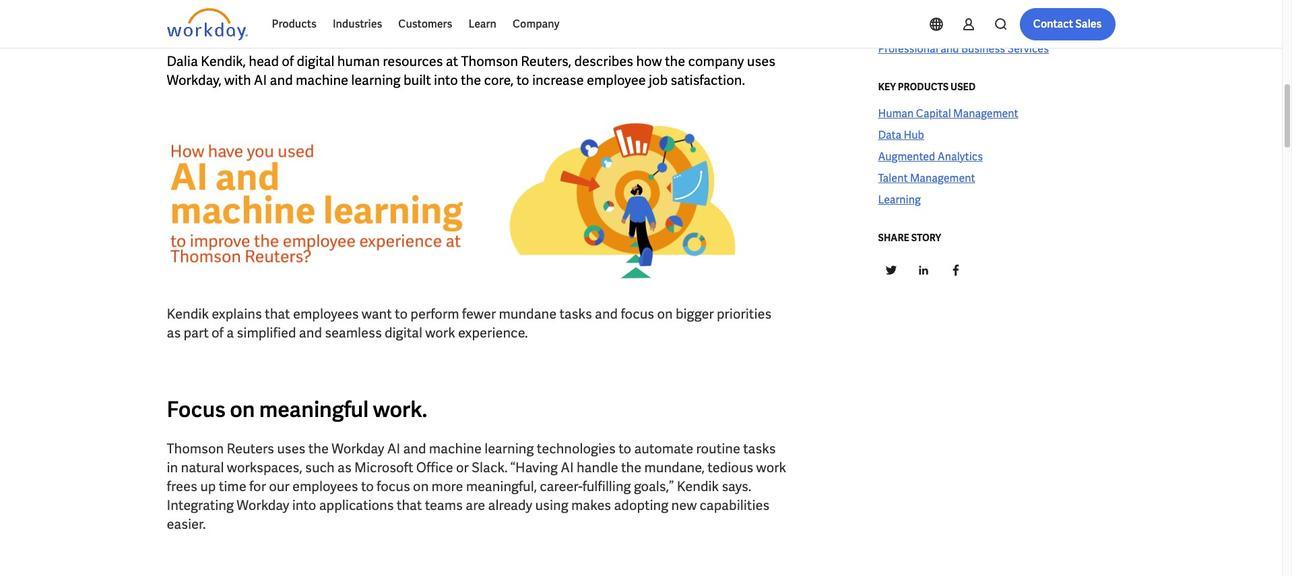 Task type: locate. For each thing, give the bounding box(es) containing it.
1 horizontal spatial digital
[[385, 324, 423, 342]]

focus inside thomson reuters uses the workday ai and machine learning technologies to automate routine tasks in natural workspaces, such as microsoft office or slack. "having ai handle the mundane, tedious work frees up time for our employees to focus on more meaningful, career-fulfilling goals," kendik says. integrating workday into applications that teams are already using makes adopting new capabilities easier.
[[377, 478, 410, 495]]

0 horizontal spatial that
[[265, 305, 290, 323]]

learn button
[[461, 8, 505, 40]]

1 vertical spatial kendik
[[677, 478, 719, 495]]

to right core,
[[517, 71, 530, 89]]

1 vertical spatial machine
[[429, 440, 482, 458]]

as
[[167, 324, 181, 342], [338, 459, 352, 476]]

0 horizontal spatial machine
[[296, 71, 349, 89]]

kendik
[[167, 305, 209, 323], [677, 478, 719, 495]]

products
[[272, 17, 317, 31]]

and inside dalia kendik, head of digital human resources at thomson reuters, describes how the company uses workday, with ai and machine learning built into the core, to increase employee job satisfaction.
[[270, 71, 293, 89]]

0 vertical spatial learning
[[351, 71, 401, 89]]

time
[[219, 478, 246, 495]]

0 horizontal spatial uses
[[277, 440, 306, 458]]

1 vertical spatial digital
[[385, 324, 423, 342]]

1 horizontal spatial that
[[397, 497, 422, 514]]

employees down such
[[293, 478, 358, 495]]

1 vertical spatial on
[[230, 396, 255, 424]]

that inside thomson reuters uses the workday ai and machine learning technologies to automate routine tasks in natural workspaces, such as microsoft office or slack. "having ai handle the mundane, tedious work frees up time for our employees to focus on more meaningful, career-fulfilling goals," kendik says. integrating workday into applications that teams are already using makes adopting new capabilities easier.
[[397, 497, 422, 514]]

1 vertical spatial thomson
[[167, 440, 224, 458]]

to right want
[[395, 305, 408, 323]]

0 vertical spatial of
[[282, 53, 294, 70]]

into down such
[[292, 497, 316, 514]]

1 vertical spatial learning
[[485, 440, 534, 458]]

0 vertical spatial thomson
[[461, 53, 518, 70]]

0 horizontal spatial on
[[230, 396, 255, 424]]

of inside kendik explains that employees want to perform fewer mundane tasks and focus on bigger priorities as part of a simplified and seamless digital work experience.
[[212, 324, 224, 342]]

0 vertical spatial into
[[434, 71, 458, 89]]

ai inside dalia kendik, head of digital human resources at thomson reuters, describes how the company uses workday, with ai and machine learning built into the core, to increase employee job satisfaction.
[[254, 71, 267, 89]]

focus left bigger
[[621, 305, 655, 323]]

tedious
[[708, 459, 754, 476]]

0 vertical spatial employees
[[293, 305, 359, 323]]

1 vertical spatial workday
[[237, 497, 289, 514]]

workspaces,
[[227, 459, 303, 476]]

0 vertical spatial that
[[265, 305, 290, 323]]

0 vertical spatial machine
[[296, 71, 349, 89]]

uses up workspaces,
[[277, 440, 306, 458]]

ai down the head
[[254, 71, 267, 89]]

our
[[269, 478, 290, 495]]

business
[[962, 42, 1006, 56]]

focus down the microsoft
[[377, 478, 410, 495]]

0 horizontal spatial ai
[[254, 71, 267, 89]]

tasks up tedious
[[744, 440, 776, 458]]

1 horizontal spatial into
[[434, 71, 458, 89]]

part
[[184, 324, 209, 342]]

learn
[[469, 17, 497, 31]]

go to the homepage image
[[167, 8, 248, 40]]

1 vertical spatial employees
[[293, 478, 358, 495]]

learning
[[351, 71, 401, 89], [485, 440, 534, 458]]

1 vertical spatial tasks
[[744, 440, 776, 458]]

ai up the microsoft
[[387, 440, 400, 458]]

the
[[665, 53, 686, 70], [461, 71, 481, 89], [309, 440, 329, 458], [621, 459, 642, 476]]

to left automate
[[619, 440, 632, 458]]

0 vertical spatial focus
[[621, 305, 655, 323]]

slack.
[[472, 459, 508, 476]]

0 vertical spatial kendik
[[167, 305, 209, 323]]

uses right company
[[747, 53, 776, 70]]

0 vertical spatial uses
[[747, 53, 776, 70]]

tasks inside kendik explains that employees want to perform fewer mundane tasks and focus on bigger priorities as part of a simplified and seamless digital work experience.
[[560, 305, 592, 323]]

0 vertical spatial on
[[657, 305, 673, 323]]

on up reuters
[[230, 396, 255, 424]]

1 horizontal spatial workday
[[332, 440, 384, 458]]

1 vertical spatial focus
[[377, 478, 410, 495]]

1 horizontal spatial on
[[413, 478, 429, 495]]

key
[[879, 81, 896, 93]]

0 horizontal spatial digital
[[297, 53, 335, 70]]

digital
[[297, 53, 335, 70], [385, 324, 423, 342]]

the up "job"
[[665, 53, 686, 70]]

into inside thomson reuters uses the workday ai and machine learning technologies to automate routine tasks in natural workspaces, such as microsoft office or slack. "having ai handle the mundane, tedious work frees up time for our employees to focus on more meaningful, career-fulfilling goals," kendik says. integrating workday into applications that teams are already using makes adopting new capabilities easier.
[[292, 497, 316, 514]]

workday up the microsoft
[[332, 440, 384, 458]]

kendik up new
[[677, 478, 719, 495]]

data hub link
[[879, 127, 925, 144]]

0 vertical spatial workday
[[332, 440, 384, 458]]

management down augmented analytics link
[[911, 171, 976, 185]]

on left bigger
[[657, 305, 673, 323]]

that up the simplified
[[265, 305, 290, 323]]

0 horizontal spatial kendik
[[167, 305, 209, 323]]

uses inside thomson reuters uses the workday ai and machine learning technologies to automate routine tasks in natural workspaces, such as microsoft office or slack. "having ai handle the mundane, tedious work frees up time for our employees to focus on more meaningful, career-fulfilling goals," kendik says. integrating workday into applications that teams are already using makes adopting new capabilities easier.
[[277, 440, 306, 458]]

machine down human on the left top of the page
[[296, 71, 349, 89]]

as left 'part'
[[167, 324, 181, 342]]

data
[[879, 128, 902, 142]]

0 horizontal spatial workday
[[237, 497, 289, 514]]

management
[[954, 106, 1019, 121], [911, 171, 976, 185]]

1 vertical spatial into
[[292, 497, 316, 514]]

in
[[167, 459, 178, 476]]

company
[[513, 17, 560, 31]]

professional
[[879, 42, 939, 56]]

machine up or
[[429, 440, 482, 458]]

0 horizontal spatial focus
[[377, 478, 410, 495]]

want
[[362, 305, 392, 323]]

0 vertical spatial work
[[425, 324, 455, 342]]

increase
[[532, 71, 584, 89]]

2 vertical spatial ai
[[561, 459, 574, 476]]

0 horizontal spatial work
[[425, 324, 455, 342]]

0 horizontal spatial into
[[292, 497, 316, 514]]

thomson reuters uses the workday ai and machine learning technologies to automate routine tasks in natural workspaces, such as microsoft office or slack. "having ai handle the mundane, tedious work frees up time for our employees to focus on more meaningful, career-fulfilling goals," kendik says. integrating workday into applications that teams are already using makes adopting new capabilities easier.
[[167, 440, 787, 533]]

of
[[282, 53, 294, 70], [212, 324, 224, 342]]

2 vertical spatial on
[[413, 478, 429, 495]]

learning up slack.
[[485, 440, 534, 458]]

into down at
[[434, 71, 458, 89]]

as right such
[[338, 459, 352, 476]]

bigger
[[676, 305, 714, 323]]

learning down human on the left top of the page
[[351, 71, 401, 89]]

learning link
[[879, 192, 921, 208]]

management down used
[[954, 106, 1019, 121]]

work right tedious
[[757, 459, 787, 476]]

0 vertical spatial tasks
[[560, 305, 592, 323]]

contact sales link
[[1020, 8, 1116, 40]]

share
[[879, 232, 910, 244]]

work.
[[373, 396, 428, 424]]

on down office
[[413, 478, 429, 495]]

used
[[951, 81, 976, 93]]

workday down for
[[237, 497, 289, 514]]

talent management link
[[879, 171, 976, 187]]

work down 'perform'
[[425, 324, 455, 342]]

the up goals," at the bottom
[[621, 459, 642, 476]]

1 horizontal spatial uses
[[747, 53, 776, 70]]

human
[[879, 106, 914, 121]]

of left a at bottom left
[[212, 324, 224, 342]]

1 horizontal spatial learning
[[485, 440, 534, 458]]

more
[[432, 478, 463, 495]]

products
[[898, 81, 949, 93]]

1 horizontal spatial machine
[[429, 440, 482, 458]]

learning inside thomson reuters uses the workday ai and machine learning technologies to automate routine tasks in natural workspaces, such as microsoft office or slack. "having ai handle the mundane, tedious work frees up time for our employees to focus on more meaningful, career-fulfilling goals," kendik says. integrating workday into applications that teams are already using makes adopting new capabilities easier.
[[485, 440, 534, 458]]

tasks inside thomson reuters uses the workday ai and machine learning technologies to automate routine tasks in natural workspaces, such as microsoft office or slack. "having ai handle the mundane, tedious work frees up time for our employees to focus on more meaningful, career-fulfilling goals," kendik says. integrating workday into applications that teams are already using makes adopting new capabilities easier.
[[744, 440, 776, 458]]

focus
[[621, 305, 655, 323], [377, 478, 410, 495]]

1 horizontal spatial thomson
[[461, 53, 518, 70]]

1 horizontal spatial focus
[[621, 305, 655, 323]]

work
[[425, 324, 455, 342], [757, 459, 787, 476]]

that left 'teams'
[[397, 497, 422, 514]]

0 horizontal spatial tasks
[[560, 305, 592, 323]]

office
[[416, 459, 453, 476]]

0 horizontal spatial of
[[212, 324, 224, 342]]

thomson inside thomson reuters uses the workday ai and machine learning technologies to automate routine tasks in natural workspaces, such as microsoft office or slack. "having ai handle the mundane, tedious work frees up time for our employees to focus on more meaningful, career-fulfilling goals," kendik says. integrating workday into applications that teams are already using makes adopting new capabilities easier.
[[167, 440, 224, 458]]

1 horizontal spatial kendik
[[677, 478, 719, 495]]

are
[[466, 497, 485, 514]]

1 vertical spatial that
[[397, 497, 422, 514]]

core,
[[484, 71, 514, 89]]

a
[[227, 324, 234, 342]]

1 vertical spatial of
[[212, 324, 224, 342]]

2 horizontal spatial on
[[657, 305, 673, 323]]

1 vertical spatial work
[[757, 459, 787, 476]]

professional and business services link
[[879, 41, 1050, 57]]

1 horizontal spatial ai
[[387, 440, 400, 458]]

0 vertical spatial management
[[954, 106, 1019, 121]]

0 vertical spatial digital
[[297, 53, 335, 70]]

career-
[[540, 478, 583, 495]]

work inside thomson reuters uses the workday ai and machine learning technologies to automate routine tasks in natural workspaces, such as microsoft office or slack. "having ai handle the mundane, tedious work frees up time for our employees to focus on more meaningful, career-fulfilling goals," kendik says. integrating workday into applications that teams are already using makes adopting new capabilities easier.
[[757, 459, 787, 476]]

kendik up 'part'
[[167, 305, 209, 323]]

easier.
[[167, 516, 206, 533]]

workday,
[[167, 71, 222, 89]]

says.
[[722, 478, 752, 495]]

1 vertical spatial as
[[338, 459, 352, 476]]

1 horizontal spatial work
[[757, 459, 787, 476]]

0 vertical spatial ai
[[254, 71, 267, 89]]

uses
[[747, 53, 776, 70], [277, 440, 306, 458]]

0 horizontal spatial thomson
[[167, 440, 224, 458]]

and
[[941, 42, 960, 56], [270, 71, 293, 89], [595, 305, 618, 323], [299, 324, 322, 342], [403, 440, 426, 458]]

of right the head
[[282, 53, 294, 70]]

ai up career-
[[561, 459, 574, 476]]

dalia kendik, head of digital human resources at thomson reuters, describes how the company uses workday, with ai and machine learning built into the core, to increase employee job satisfaction.
[[167, 53, 776, 89]]

as inside thomson reuters uses the workday ai and machine learning technologies to automate routine tasks in natural workspaces, such as microsoft office or slack. "having ai handle the mundane, tedious work frees up time for our employees to focus on more meaningful, career-fulfilling goals," kendik says. integrating workday into applications that teams are already using makes adopting new capabilities easier.
[[338, 459, 352, 476]]

0 vertical spatial as
[[167, 324, 181, 342]]

thomson
[[461, 53, 518, 70], [167, 440, 224, 458]]

talent management
[[879, 171, 976, 185]]

fewer
[[462, 305, 496, 323]]

learning inside dalia kendik, head of digital human resources at thomson reuters, describes how the company uses workday, with ai and machine learning built into the core, to increase employee job satisfaction.
[[351, 71, 401, 89]]

workday
[[332, 440, 384, 458], [237, 497, 289, 514]]

simplified
[[237, 324, 296, 342]]

1 horizontal spatial of
[[282, 53, 294, 70]]

digital down want
[[385, 324, 423, 342]]

1 vertical spatial management
[[911, 171, 976, 185]]

employees up seamless
[[293, 305, 359, 323]]

thomson inside dalia kendik, head of digital human resources at thomson reuters, describes how the company uses workday, with ai and machine learning built into the core, to increase employee job satisfaction.
[[461, 53, 518, 70]]

on
[[657, 305, 673, 323], [230, 396, 255, 424], [413, 478, 429, 495]]

industries
[[333, 17, 382, 31]]

digital down products dropdown button
[[297, 53, 335, 70]]

2 horizontal spatial ai
[[561, 459, 574, 476]]

'' image
[[167, 107, 789, 283]]

thomson up core,
[[461, 53, 518, 70]]

1 horizontal spatial as
[[338, 459, 352, 476]]

0 horizontal spatial learning
[[351, 71, 401, 89]]

built
[[404, 71, 431, 89]]

into
[[434, 71, 458, 89], [292, 497, 316, 514]]

1 vertical spatial uses
[[277, 440, 306, 458]]

augmented analytics link
[[879, 149, 983, 165]]

thomson up natural
[[167, 440, 224, 458]]

tasks right mundane
[[560, 305, 592, 323]]

contact
[[1034, 17, 1074, 31]]

to up applications
[[361, 478, 374, 495]]

0 horizontal spatial as
[[167, 324, 181, 342]]

1 horizontal spatial tasks
[[744, 440, 776, 458]]



Task type: describe. For each thing, give the bounding box(es) containing it.
1 vertical spatial ai
[[387, 440, 400, 458]]

up
[[200, 478, 216, 495]]

customers
[[399, 17, 453, 31]]

technologies
[[537, 440, 616, 458]]

management inside talent management link
[[911, 171, 976, 185]]

employees inside kendik explains that employees want to perform fewer mundane tasks and focus on bigger priorities as part of a simplified and seamless digital work experience.
[[293, 305, 359, 323]]

learning
[[879, 193, 921, 207]]

resources
[[383, 53, 443, 70]]

priorities
[[717, 305, 772, 323]]

data hub
[[879, 128, 925, 142]]

with
[[225, 71, 251, 89]]

analytics
[[938, 150, 983, 164]]

focus
[[167, 396, 226, 424]]

as inside kendik explains that employees want to perform fewer mundane tasks and focus on bigger priorities as part of a simplified and seamless digital work experience.
[[167, 324, 181, 342]]

kendik,
[[201, 53, 246, 70]]

"having
[[511, 459, 558, 476]]

experience.
[[458, 324, 528, 342]]

products button
[[264, 8, 325, 40]]

meaningful
[[259, 396, 369, 424]]

work inside kendik explains that employees want to perform fewer mundane tasks and focus on bigger priorities as part of a simplified and seamless digital work experience.
[[425, 324, 455, 342]]

kendik inside thomson reuters uses the workday ai and machine learning technologies to automate routine tasks in natural workspaces, such as microsoft office or slack. "having ai handle the mundane, tedious work frees up time for our employees to focus on more meaningful, career-fulfilling goals," kendik says. integrating workday into applications that teams are already using makes adopting new capabilities easier.
[[677, 478, 719, 495]]

job
[[649, 71, 668, 89]]

augmented analytics
[[879, 150, 983, 164]]

reuters,
[[521, 53, 572, 70]]

share story
[[879, 232, 942, 244]]

digital inside kendik explains that employees want to perform fewer mundane tasks and focus on bigger priorities as part of a simplified and seamless digital work experience.
[[385, 324, 423, 342]]

key products used
[[879, 81, 976, 93]]

reuters
[[227, 440, 274, 458]]

human
[[337, 53, 380, 70]]

dalia
[[167, 53, 198, 70]]

capabilities
[[700, 497, 770, 514]]

focus inside kendik explains that employees want to perform fewer mundane tasks and focus on bigger priorities as part of a simplified and seamless digital work experience.
[[621, 305, 655, 323]]

contact sales
[[1034, 17, 1102, 31]]

adopting
[[614, 497, 669, 514]]

professional and business services
[[879, 42, 1050, 56]]

routine
[[697, 440, 741, 458]]

talent
[[879, 171, 908, 185]]

integrating
[[167, 497, 234, 514]]

describes
[[575, 53, 634, 70]]

microsoft
[[355, 459, 414, 476]]

digital inside dalia kendik, head of digital human resources at thomson reuters, describes how the company uses workday, with ai and machine learning built into the core, to increase employee job satisfaction.
[[297, 53, 335, 70]]

the up such
[[309, 440, 329, 458]]

and inside thomson reuters uses the workday ai and machine learning technologies to automate routine tasks in natural workspaces, such as microsoft office or slack. "having ai handle the mundane, tedious work frees up time for our employees to focus on more meaningful, career-fulfilling goals," kendik says. integrating workday into applications that teams are already using makes adopting new capabilities easier.
[[403, 440, 426, 458]]

to inside dalia kendik, head of digital human resources at thomson reuters, describes how the company uses workday, with ai and machine learning built into the core, to increase employee job satisfaction.
[[517, 71, 530, 89]]

human capital management
[[879, 106, 1019, 121]]

applications
[[319, 497, 394, 514]]

focus on meaningful work.
[[167, 396, 428, 424]]

that inside kendik explains that employees want to perform fewer mundane tasks and focus on bigger priorities as part of a simplified and seamless digital work experience.
[[265, 305, 290, 323]]

meaningful,
[[466, 478, 537, 495]]

capital
[[917, 106, 952, 121]]

seamless
[[325, 324, 382, 342]]

human capital management link
[[879, 106, 1019, 122]]

to inside kendik explains that employees want to perform fewer mundane tasks and focus on bigger priorities as part of a simplified and seamless digital work experience.
[[395, 305, 408, 323]]

of inside dalia kendik, head of digital human resources at thomson reuters, describes how the company uses workday, with ai and machine learning built into the core, to increase employee job satisfaction.
[[282, 53, 294, 70]]

already
[[488, 497, 533, 514]]

mundane
[[499, 305, 557, 323]]

how
[[637, 53, 662, 70]]

kendik explains that employees want to perform fewer mundane tasks and focus on bigger priorities as part of a simplified and seamless digital work experience.
[[167, 305, 772, 342]]

head
[[249, 53, 279, 70]]

such
[[305, 459, 335, 476]]

or
[[456, 459, 469, 476]]

teams
[[425, 497, 463, 514]]

at
[[446, 53, 458, 70]]

uses inside dalia kendik, head of digital human resources at thomson reuters, describes how the company uses workday, with ai and machine learning built into the core, to increase employee job satisfaction.
[[747, 53, 776, 70]]

the left core,
[[461, 71, 481, 89]]

satisfaction.
[[671, 71, 745, 89]]

augmented
[[879, 150, 936, 164]]

kendik inside kendik explains that employees want to perform fewer mundane tasks and focus on bigger priorities as part of a simplified and seamless digital work experience.
[[167, 305, 209, 323]]

on inside thomson reuters uses the workday ai and machine learning technologies to automate routine tasks in natural workspaces, such as microsoft office or slack. "having ai handle the mundane, tedious work frees up time for our employees to focus on more meaningful, career-fulfilling goals," kendik says. integrating workday into applications that teams are already using makes adopting new capabilities easier.
[[413, 478, 429, 495]]

handle
[[577, 459, 619, 476]]

services
[[1008, 42, 1050, 56]]

new
[[672, 497, 697, 514]]

customers button
[[391, 8, 461, 40]]

machine inside thomson reuters uses the workday ai and machine learning technologies to automate routine tasks in natural workspaces, such as microsoft office or slack. "having ai handle the mundane, tedious work frees up time for our employees to focus on more meaningful, career-fulfilling goals," kendik says. integrating workday into applications that teams are already using makes adopting new capabilities easier.
[[429, 440, 482, 458]]

for
[[249, 478, 266, 495]]

employees inside thomson reuters uses the workday ai and machine learning technologies to automate routine tasks in natural workspaces, such as microsoft office or slack. "having ai handle the mundane, tedious work frees up time for our employees to focus on more meaningful, career-fulfilling goals," kendik says. integrating workday into applications that teams are already using makes adopting new capabilities easier.
[[293, 478, 358, 495]]

automate
[[635, 440, 694, 458]]

industries button
[[325, 8, 391, 40]]

story
[[912, 232, 942, 244]]

fulfilling
[[583, 478, 631, 495]]

perform
[[411, 305, 459, 323]]

employee
[[587, 71, 646, 89]]

sales
[[1076, 17, 1102, 31]]

natural
[[181, 459, 224, 476]]

into inside dalia kendik, head of digital human resources at thomson reuters, describes how the company uses workday, with ai and machine learning built into the core, to increase employee job satisfaction.
[[434, 71, 458, 89]]

makes
[[572, 497, 611, 514]]

hub
[[904, 128, 925, 142]]

company button
[[505, 8, 568, 40]]

machine inside dalia kendik, head of digital human resources at thomson reuters, describes how the company uses workday, with ai and machine learning built into the core, to increase employee job satisfaction.
[[296, 71, 349, 89]]

management inside "human capital management" link
[[954, 106, 1019, 121]]

mundane,
[[645, 459, 705, 476]]

on inside kendik explains that employees want to perform fewer mundane tasks and focus on bigger priorities as part of a simplified and seamless digital work experience.
[[657, 305, 673, 323]]

using
[[535, 497, 569, 514]]

explains
[[212, 305, 262, 323]]



Task type: vqa. For each thing, say whether or not it's contained in the screenshot.
the Workday fuels the agility that allows ENMAX to pursue its goals while managing change and simplifying processes.
no



